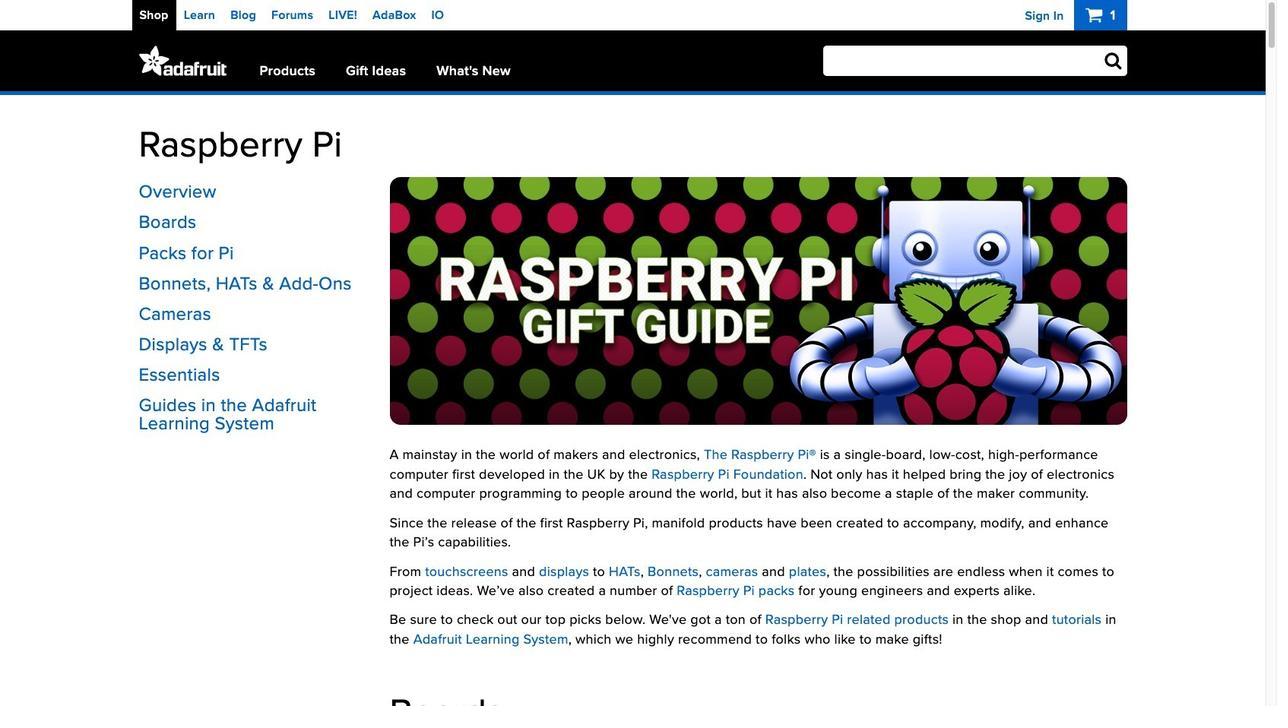 Task type: locate. For each thing, give the bounding box(es) containing it.
None text field
[[823, 46, 1127, 76]]

None search field
[[798, 46, 1127, 76]]

in front of a black background with red and green polka dots stands a smiling adabot, adafruit's blue robot friend. adabot is holding the raspberry pi logo. to adabot's left "raspberry pi gift guide" in white font image
[[390, 177, 1127, 425]]

main content
[[139, 95, 1127, 706]]

adafruit logo image
[[139, 46, 226, 76]]



Task type: describe. For each thing, give the bounding box(es) containing it.
shopping cart image
[[1086, 6, 1107, 24]]

search image
[[1105, 51, 1122, 69]]



Task type: vqa. For each thing, say whether or not it's contained in the screenshot.
the Adafruit Logo
yes



